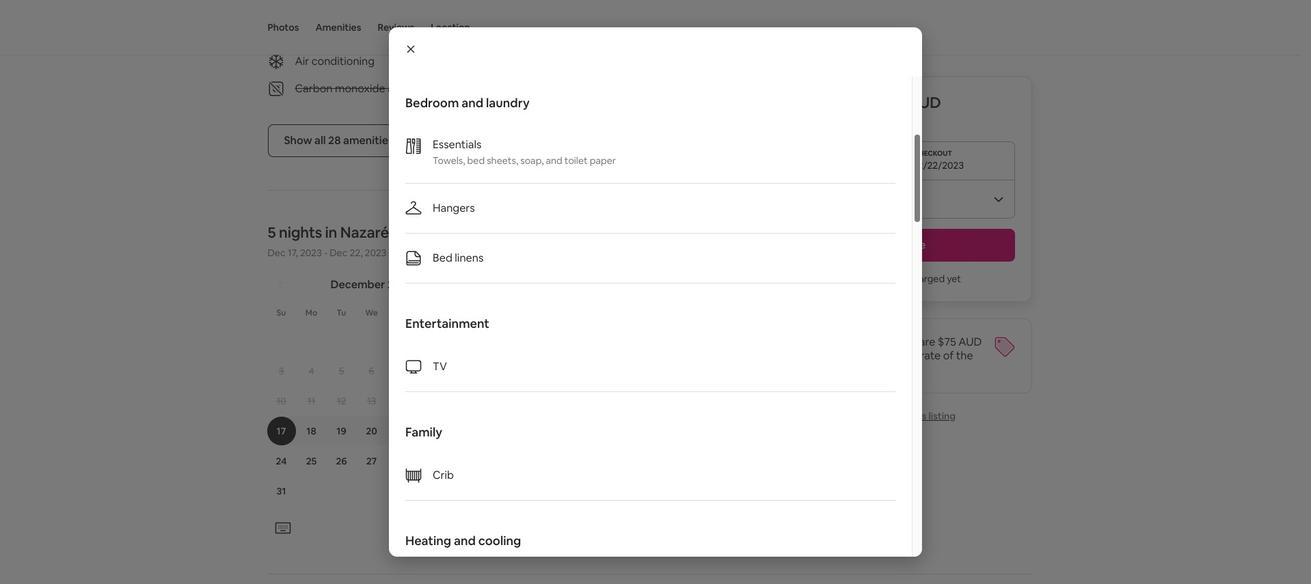Task type: locate. For each thing, give the bounding box(es) containing it.
1 horizontal spatial dec
[[330, 247, 348, 260]]

60
[[816, 363, 829, 377]]

5 right 4 button
[[339, 366, 344, 378]]

laundry
[[486, 95, 530, 111]]

and
[[462, 95, 484, 111], [546, 155, 563, 167], [454, 534, 476, 549]]

28 inside button
[[328, 134, 341, 148]]

19 button
[[327, 418, 357, 446]]

0 horizontal spatial the
[[842, 349, 859, 363]]

5
[[268, 223, 276, 242], [339, 366, 344, 378]]

0 horizontal spatial 28
[[328, 134, 341, 148]]

27
[[366, 456, 377, 468]]

17
[[277, 426, 286, 438]]

13
[[367, 396, 376, 408]]

26
[[336, 456, 347, 468]]

4 button
[[297, 357, 327, 386]]

december 2023
[[331, 278, 413, 292]]

mo
[[306, 308, 318, 319]]

reserve
[[885, 238, 926, 252]]

11 button
[[297, 387, 327, 416]]

10, wednesday, january 2024. available. select as check-in date. button
[[586, 357, 615, 386]]

nights
[[279, 223, 322, 242]]

2023 right 22,
[[365, 247, 387, 260]]

1 the from the left
[[842, 349, 859, 363]]

1 vertical spatial 5
[[339, 366, 344, 378]]

1 vertical spatial and
[[546, 155, 563, 167]]

29, monday, january 2024. available. select as check-in date. button
[[526, 448, 554, 476]]

31
[[277, 486, 286, 498]]

2 vertical spatial and
[[454, 534, 476, 549]]

5 inside 5 button
[[339, 366, 344, 378]]

0 vertical spatial 5
[[268, 223, 276, 242]]

dec left '17,' at the top of page
[[268, 247, 286, 260]]

heating
[[406, 534, 452, 549]]

yet
[[947, 273, 962, 285]]

12/22/2023
[[914, 159, 965, 172]]

listing
[[929, 410, 956, 423]]

carbon
[[295, 82, 333, 96]]

1 horizontal spatial 28
[[396, 456, 407, 468]]

30, tuesday, january 2024. available. select as check-in date. button
[[556, 448, 585, 476]]

what this place offers dialog
[[389, 27, 923, 585]]

the
[[842, 349, 859, 363], [957, 349, 974, 363]]

the right of
[[957, 349, 974, 363]]

7, sunday, january 2024. available. select as check-in date. button
[[496, 357, 524, 386]]

21, sunday, january 2024. available. select as check-in date. button
[[496, 418, 524, 446]]

monoxide
[[335, 82, 385, 96]]

1 horizontal spatial the
[[957, 349, 974, 363]]

essentials
[[433, 137, 482, 152]]

dec right -
[[330, 247, 348, 260]]

be
[[895, 273, 907, 285]]

5 left nights
[[268, 223, 276, 242]]

and for cooling
[[454, 534, 476, 549]]

2023 left -
[[300, 247, 322, 260]]

5 nights in nazaré dec 17, 2023 - dec 22, 2023
[[268, 223, 389, 260]]

0 horizontal spatial 5
[[268, 223, 276, 242]]

conditioning
[[312, 54, 375, 69]]

21 button
[[387, 418, 417, 446]]

your dates are $75 aud less than the avg. nightly rate of the last 60 days.
[[796, 335, 983, 377]]

3 button
[[266, 357, 297, 386]]

5, friday, january 2024. available. select as check-in date. button
[[646, 327, 675, 356]]

days.
[[831, 363, 857, 377]]

reviews
[[378, 21, 415, 34]]

1 horizontal spatial 5
[[339, 366, 344, 378]]

5 inside 5 nights in nazaré dec 17, 2023 - dec 22, 2023
[[268, 223, 276, 242]]

25
[[306, 456, 317, 468]]

you
[[850, 273, 866, 285]]

tv
[[524, 27, 538, 41], [433, 360, 447, 374]]

29 button
[[417, 448, 447, 476]]

your
[[864, 335, 887, 350]]

and left "cooling"
[[454, 534, 476, 549]]

crib
[[433, 469, 454, 483]]

you won't be charged yet
[[850, 273, 962, 285]]

cooling
[[479, 534, 521, 549]]

$75 aud
[[938, 335, 983, 350]]

location
[[431, 21, 470, 34]]

su
[[277, 308, 286, 319]]

2023 up th
[[388, 278, 413, 292]]

0 vertical spatial tv
[[524, 27, 538, 41]]

free
[[295, 27, 317, 41]]

and left 'toilet'
[[546, 155, 563, 167]]

and for laundry
[[462, 95, 484, 111]]

8
[[429, 366, 435, 378]]

reviews button
[[378, 0, 415, 55]]

list containing essentials
[[406, 122, 896, 284]]

28 button
[[387, 448, 417, 476]]

26, friday, january 2024. available. select as check-in date. button
[[646, 418, 675, 446]]

2 horizontal spatial 2023
[[388, 278, 413, 292]]

the left avg.
[[842, 349, 859, 363]]

2023
[[300, 247, 322, 260], [365, 247, 387, 260], [388, 278, 413, 292]]

and left laundry
[[462, 95, 484, 111]]

23, tuesday, january 2024. available. select as check-in date. button
[[556, 418, 585, 446]]

10 button
[[266, 387, 297, 416]]

avg.
[[862, 349, 882, 363]]

24 button
[[266, 448, 297, 476]]

list
[[406, 122, 896, 284]]

location button
[[431, 0, 470, 55]]

1 vertical spatial tv
[[433, 360, 447, 374]]

toilet
[[565, 155, 588, 167]]

last
[[796, 363, 813, 377]]

we
[[365, 308, 378, 319]]

january 2024
[[566, 278, 635, 292]]

family
[[406, 425, 443, 441]]

amenities
[[343, 134, 394, 148]]

-
[[324, 247, 328, 260]]

show all 28 amenities button
[[268, 125, 410, 158]]

0 vertical spatial and
[[462, 95, 484, 111]]

4, thursday, january 2024. available. select as check-in date. button
[[616, 327, 645, 356]]

1 vertical spatial 28
[[396, 456, 407, 468]]

1, monday, january 2024. available. select as check-in date. button
[[526, 327, 554, 356]]

0 horizontal spatial tv
[[433, 360, 447, 374]]

photos
[[268, 21, 299, 34]]

25, thursday, january 2024. available. select as check-in date. button
[[616, 418, 645, 446]]

28 right 27 button
[[396, 456, 407, 468]]

0 horizontal spatial dec
[[268, 247, 286, 260]]

12/22/2023 button
[[796, 142, 1016, 180]]

6 button
[[357, 357, 387, 386]]

28, sunday, january 2024. available. select as check-in date. button
[[496, 448, 524, 476]]

1 dec from the left
[[268, 247, 286, 260]]

0 vertical spatial 28
[[328, 134, 341, 148]]

bed linens
[[433, 251, 484, 265]]

towels,
[[433, 155, 465, 167]]

9, tuesday, january 2024. available. select as check-in date. button
[[556, 357, 585, 386]]

dates
[[889, 335, 918, 350]]

dec
[[268, 247, 286, 260], [330, 247, 348, 260]]

28 right all
[[328, 134, 341, 148]]

this
[[911, 410, 927, 423]]

31, wednesday, january 2024. available. select as check-in date. button
[[586, 448, 615, 476]]

13, saturday, january 2024. available. select as check-in date. button
[[676, 357, 705, 386]]



Task type: vqa. For each thing, say whether or not it's contained in the screenshot.
5, Friday, January 2024. Available. Select As Check-In Date. button
yes



Task type: describe. For each thing, give the bounding box(es) containing it.
list inside what this place offers dialog
[[406, 122, 896, 284]]

6, saturday, january 2024. available. select as check-in date. button
[[676, 327, 705, 356]]

bed
[[433, 251, 453, 265]]

5 for 5
[[339, 366, 344, 378]]

linens
[[455, 251, 484, 265]]

sa
[[457, 308, 467, 319]]

bed
[[468, 155, 485, 167]]

tv inside what this place offers dialog
[[433, 360, 447, 374]]

than
[[817, 349, 840, 363]]

31 button
[[266, 478, 297, 506]]

air conditioning
[[295, 54, 375, 69]]

soap,
[[521, 155, 544, 167]]

21
[[397, 426, 407, 438]]

sheets,
[[487, 155, 519, 167]]

heating and cooling
[[406, 534, 521, 549]]

17,
[[288, 247, 298, 260]]

all
[[315, 134, 326, 148]]

parking
[[353, 27, 391, 41]]

street
[[320, 27, 350, 41]]

25 button
[[297, 448, 327, 476]]

nightly
[[885, 349, 919, 363]]

2024
[[609, 278, 635, 292]]

2023 inside calendar application
[[388, 278, 413, 292]]

5 button
[[327, 357, 357, 386]]

22,
[[350, 247, 363, 260]]

alarm
[[388, 82, 416, 96]]

5 for 5 nights in nazaré dec 17, 2023 - dec 22, 2023
[[268, 223, 276, 242]]

19
[[337, 426, 347, 438]]

29
[[426, 456, 438, 468]]

24
[[276, 456, 287, 468]]

less
[[796, 349, 814, 363]]

0 horizontal spatial 2023
[[300, 247, 322, 260]]

27 button
[[357, 448, 387, 476]]

essentials towels, bed sheets, soap, and toilet paper
[[433, 137, 616, 167]]

amenities button
[[316, 0, 361, 55]]

1 horizontal spatial tv
[[524, 27, 538, 41]]

january
[[566, 278, 607, 292]]

11
[[308, 396, 316, 408]]

photos button
[[268, 0, 299, 55]]

12
[[337, 396, 346, 408]]

show all 28 amenities
[[284, 134, 394, 148]]

8, monday, january 2024. this day is only available for checkout. button
[[526, 357, 554, 386]]

rate
[[921, 349, 941, 363]]

fr
[[428, 308, 436, 319]]

20
[[366, 426, 377, 438]]

18
[[307, 426, 316, 438]]

2 dec from the left
[[330, 247, 348, 260]]

12, friday, january 2024. available. select as check-in date. button
[[646, 357, 675, 386]]

report this listing
[[877, 410, 956, 423]]

22
[[427, 426, 437, 438]]

paper
[[590, 155, 616, 167]]

17 button
[[266, 418, 297, 446]]

report this listing button
[[855, 410, 956, 423]]

26 button
[[327, 448, 357, 476]]

22, monday, january 2024. available. select as check-in date. button
[[526, 418, 554, 446]]

tu
[[337, 308, 346, 319]]

bedroom and laundry
[[406, 95, 530, 111]]

and inside essentials towels, bed sheets, soap, and toilet paper
[[546, 155, 563, 167]]

2 the from the left
[[957, 349, 974, 363]]

22 button
[[417, 418, 447, 446]]

charged
[[909, 273, 945, 285]]

are
[[920, 335, 936, 350]]

12 button
[[327, 387, 357, 416]]

$626 aud
[[870, 93, 942, 112]]

11, thursday, january 2024. available. select as check-in date. button
[[616, 357, 645, 386]]

24, wednesday, january 2024. available. select as check-in date. button
[[586, 418, 615, 446]]

th
[[397, 308, 407, 319]]

reserve button
[[796, 229, 1016, 262]]

calendar application
[[251, 264, 1174, 519]]

december
[[331, 278, 385, 292]]

amenities
[[316, 21, 361, 34]]

23, saturday, december 2023. available. select as check-in date. button
[[448, 418, 476, 446]]

28 inside button
[[396, 456, 407, 468]]

3, wednesday, january 2024. available. select as check-in date. button
[[586, 327, 615, 356]]

nazaré
[[340, 223, 389, 242]]

4
[[309, 366, 314, 378]]

1 horizontal spatial 2023
[[365, 247, 387, 260]]

bedroom
[[406, 95, 459, 111]]

27, saturday, january 2024. available. select as check-in date. button
[[676, 418, 705, 446]]

2, tuesday, january 2024. available. select as check-in date. button
[[556, 327, 585, 356]]



